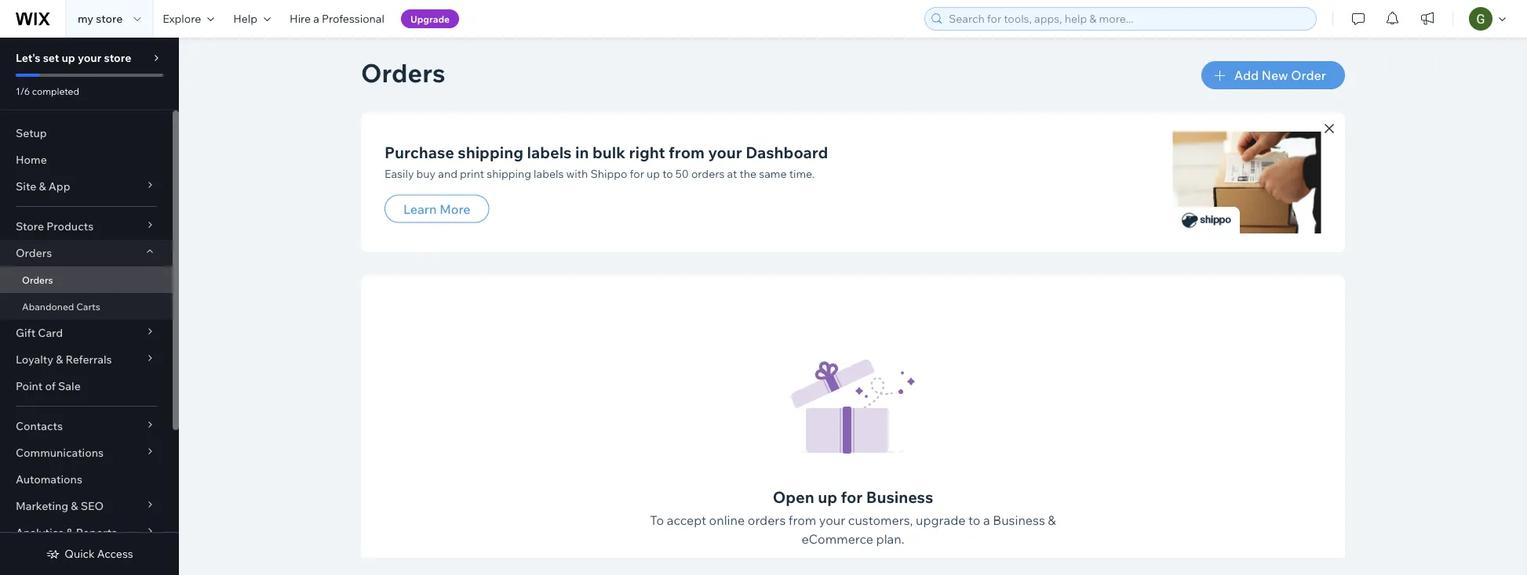 Task type: locate. For each thing, give the bounding box(es) containing it.
a inside "link"
[[313, 12, 319, 26]]

up
[[62, 51, 75, 65], [647, 167, 660, 180], [818, 488, 837, 507]]

add new order button
[[1201, 61, 1345, 89]]

orders inside the purchase  shipping labels in bulk right from your dashboard easily buy and print shipping labels with shippo for up to 50 orders at the same time.
[[691, 167, 725, 180]]

store products
[[16, 220, 94, 233]]

0 horizontal spatial your
[[78, 51, 101, 65]]

marketing & seo
[[16, 500, 104, 514]]

easily
[[385, 167, 414, 180]]

point of sale link
[[0, 374, 173, 400]]

dashboard
[[746, 142, 828, 162]]

1 horizontal spatial orders
[[748, 513, 786, 529]]

0 horizontal spatial business
[[866, 488, 933, 507]]

& for app
[[39, 180, 46, 193]]

to right upgrade
[[968, 513, 980, 529]]

up right open
[[818, 488, 837, 507]]

store products button
[[0, 213, 173, 240]]

set
[[43, 51, 59, 65]]

0 horizontal spatial from
[[669, 142, 705, 162]]

upgrade
[[916, 513, 966, 529]]

orders inside popup button
[[16, 246, 52, 260]]

for up customers,
[[841, 488, 863, 507]]

a right "hire" at the top
[[313, 12, 319, 26]]

0 horizontal spatial to
[[662, 167, 673, 180]]

access
[[97, 548, 133, 561]]

labels left in
[[527, 142, 572, 162]]

1 horizontal spatial a
[[983, 513, 990, 529]]

1 horizontal spatial from
[[789, 513, 816, 529]]

reports
[[76, 527, 117, 540]]

0 vertical spatial to
[[662, 167, 673, 180]]

1 vertical spatial orders
[[16, 246, 52, 260]]

0 vertical spatial up
[[62, 51, 75, 65]]

&
[[39, 180, 46, 193], [56, 353, 63, 367], [71, 500, 78, 514], [1048, 513, 1056, 529], [66, 527, 73, 540]]

up inside "open up for business to accept online orders from your customers, upgrade to a business & ecommerce plan."
[[818, 488, 837, 507]]

from up 50
[[669, 142, 705, 162]]

new
[[1262, 67, 1288, 83]]

customers,
[[848, 513, 913, 529]]

your up at
[[708, 142, 742, 162]]

shipping up print
[[458, 142, 523, 162]]

a inside "open up for business to accept online orders from your customers, upgrade to a business & ecommerce plan."
[[983, 513, 990, 529]]

1 horizontal spatial to
[[968, 513, 980, 529]]

analytics
[[16, 527, 64, 540]]

from
[[669, 142, 705, 162], [789, 513, 816, 529]]

1 vertical spatial from
[[789, 513, 816, 529]]

open
[[773, 488, 814, 507]]

& for referrals
[[56, 353, 63, 367]]

to
[[662, 167, 673, 180], [968, 513, 980, 529]]

orders button
[[0, 240, 173, 267]]

purchase  shipping labels in bulk right from your dashboard easily buy and print shipping labels with shippo for up to 50 orders at the same time.
[[385, 142, 828, 180]]

marketing
[[16, 500, 68, 514]]

up inside sidebar element
[[62, 51, 75, 65]]

orders down upgrade
[[361, 57, 445, 89]]

business right upgrade
[[993, 513, 1045, 529]]

with
[[566, 167, 588, 180]]

the
[[740, 167, 757, 180]]

completed
[[32, 85, 79, 97]]

up down right
[[647, 167, 660, 180]]

orders down store
[[16, 246, 52, 260]]

to inside the purchase  shipping labels in bulk right from your dashboard easily buy and print shipping labels with shippo for up to 50 orders at the same time.
[[662, 167, 673, 180]]

0 vertical spatial orders
[[691, 167, 725, 180]]

orders inside "open up for business to accept online orders from your customers, upgrade to a business & ecommerce plan."
[[748, 513, 786, 529]]

1 vertical spatial business
[[993, 513, 1045, 529]]

at
[[727, 167, 737, 180]]

from down open
[[789, 513, 816, 529]]

loyalty
[[16, 353, 53, 367]]

from inside "open up for business to accept online orders from your customers, upgrade to a business & ecommerce plan."
[[789, 513, 816, 529]]

1 vertical spatial up
[[647, 167, 660, 180]]

orders
[[691, 167, 725, 180], [748, 513, 786, 529]]

1/6
[[16, 85, 30, 97]]

1 horizontal spatial your
[[708, 142, 742, 162]]

let's
[[16, 51, 40, 65]]

shippo
[[590, 167, 627, 180]]

your right set
[[78, 51, 101, 65]]

help
[[233, 12, 257, 26]]

plan.
[[876, 532, 904, 548]]

business up customers,
[[866, 488, 933, 507]]

purchase
[[385, 142, 454, 162]]

store down my store at the left top of page
[[104, 51, 131, 65]]

1 horizontal spatial up
[[647, 167, 660, 180]]

0 vertical spatial for
[[630, 167, 644, 180]]

0 vertical spatial from
[[669, 142, 705, 162]]

Search for tools, apps, help & more... field
[[944, 8, 1311, 30]]

from inside the purchase  shipping labels in bulk right from your dashboard easily buy and print shipping labels with shippo for up to 50 orders at the same time.
[[669, 142, 705, 162]]

1 vertical spatial a
[[983, 513, 990, 529]]

shipping
[[458, 142, 523, 162], [487, 167, 531, 180]]

0 vertical spatial a
[[313, 12, 319, 26]]

sidebar element
[[0, 38, 179, 576]]

for down right
[[630, 167, 644, 180]]

setup
[[16, 126, 47, 140]]

explore
[[163, 12, 201, 26]]

& inside popup button
[[71, 500, 78, 514]]

orders link
[[0, 267, 173, 293]]

to left 50
[[662, 167, 673, 180]]

0 vertical spatial shipping
[[458, 142, 523, 162]]

0 horizontal spatial up
[[62, 51, 75, 65]]

gift
[[16, 326, 35, 340]]

1 vertical spatial your
[[708, 142, 742, 162]]

2 vertical spatial up
[[818, 488, 837, 507]]

upgrade button
[[401, 9, 459, 28]]

labels left with
[[534, 167, 564, 180]]

orders left at
[[691, 167, 725, 180]]

print
[[460, 167, 484, 180]]

a
[[313, 12, 319, 26], [983, 513, 990, 529]]

your up ecommerce on the right bottom
[[819, 513, 845, 529]]

0 horizontal spatial for
[[630, 167, 644, 180]]

contacts button
[[0, 414, 173, 440]]

store right the "my" in the top left of the page
[[96, 12, 123, 26]]

business
[[866, 488, 933, 507], [993, 513, 1045, 529]]

1 vertical spatial for
[[841, 488, 863, 507]]

upgrade
[[410, 13, 450, 25]]

orders down open
[[748, 513, 786, 529]]

shipping right print
[[487, 167, 531, 180]]

1 horizontal spatial business
[[993, 513, 1045, 529]]

gift card
[[16, 326, 63, 340]]

1 vertical spatial store
[[104, 51, 131, 65]]

of
[[45, 380, 56, 394]]

2 horizontal spatial your
[[819, 513, 845, 529]]

orders up abandoned
[[22, 274, 53, 286]]

loyalty & referrals button
[[0, 347, 173, 374]]

0 vertical spatial your
[[78, 51, 101, 65]]

1 horizontal spatial for
[[841, 488, 863, 507]]

1 vertical spatial orders
[[748, 513, 786, 529]]

orders
[[361, 57, 445, 89], [16, 246, 52, 260], [22, 274, 53, 286]]

& inside dropdown button
[[56, 353, 63, 367]]

your
[[78, 51, 101, 65], [708, 142, 742, 162], [819, 513, 845, 529]]

2 vertical spatial your
[[819, 513, 845, 529]]

2 vertical spatial orders
[[22, 274, 53, 286]]

0 horizontal spatial orders
[[691, 167, 725, 180]]

0 vertical spatial business
[[866, 488, 933, 507]]

2 horizontal spatial up
[[818, 488, 837, 507]]

automations
[[16, 473, 82, 487]]

a right upgrade
[[983, 513, 990, 529]]

0 horizontal spatial a
[[313, 12, 319, 26]]

store
[[96, 12, 123, 26], [104, 51, 131, 65]]

1/6 completed
[[16, 85, 79, 97]]

quick access
[[65, 548, 133, 561]]

up right set
[[62, 51, 75, 65]]

1 vertical spatial to
[[968, 513, 980, 529]]

labels
[[527, 142, 572, 162], [534, 167, 564, 180]]



Task type: describe. For each thing, give the bounding box(es) containing it.
home
[[16, 153, 47, 167]]

bulk
[[592, 142, 625, 162]]

marketing & seo button
[[0, 494, 173, 520]]

let's set up your store
[[16, 51, 131, 65]]

products
[[46, 220, 94, 233]]

accept
[[667, 513, 706, 529]]

hire a professional
[[290, 12, 384, 26]]

to
[[650, 513, 664, 529]]

more
[[440, 201, 471, 217]]

to inside "open up for business to accept online orders from your customers, upgrade to a business & ecommerce plan."
[[968, 513, 980, 529]]

professional
[[322, 12, 384, 26]]

your inside sidebar element
[[78, 51, 101, 65]]

learn more link
[[385, 195, 489, 223]]

your inside the purchase  shipping labels in bulk right from your dashboard easily buy and print shipping labels with shippo for up to 50 orders at the same time.
[[708, 142, 742, 162]]

for inside "open up for business to accept online orders from your customers, upgrade to a business & ecommerce plan."
[[841, 488, 863, 507]]

online
[[709, 513, 745, 529]]

analytics & reports button
[[0, 520, 173, 547]]

card
[[38, 326, 63, 340]]

0 vertical spatial orders
[[361, 57, 445, 89]]

help button
[[224, 0, 280, 38]]

referrals
[[66, 353, 112, 367]]

open up for business to accept online orders from your customers, upgrade to a business & ecommerce plan.
[[650, 488, 1056, 548]]

abandoned carts
[[22, 301, 100, 313]]

seo
[[81, 500, 104, 514]]

sale
[[58, 380, 81, 394]]

50
[[675, 167, 689, 180]]

loyalty & referrals
[[16, 353, 112, 367]]

same
[[759, 167, 787, 180]]

hire
[[290, 12, 311, 26]]

0 vertical spatial labels
[[527, 142, 572, 162]]

orders for orders link
[[22, 274, 53, 286]]

your inside "open up for business to accept online orders from your customers, upgrade to a business & ecommerce plan."
[[819, 513, 845, 529]]

1 vertical spatial labels
[[534, 167, 564, 180]]

point of sale
[[16, 380, 81, 394]]

gift card button
[[0, 320, 173, 347]]

app
[[48, 180, 70, 193]]

order
[[1291, 67, 1326, 83]]

add
[[1234, 67, 1259, 83]]

site
[[16, 180, 36, 193]]

setup link
[[0, 120, 173, 147]]

store inside sidebar element
[[104, 51, 131, 65]]

time.
[[789, 167, 815, 180]]

point
[[16, 380, 43, 394]]

my
[[78, 12, 93, 26]]

abandoned
[[22, 301, 74, 313]]

purchase  shipping labels in bulk right from your dashboard image
[[1173, 132, 1321, 234]]

communications button
[[0, 440, 173, 467]]

quick access button
[[46, 548, 133, 562]]

carts
[[76, 301, 100, 313]]

in
[[575, 142, 589, 162]]

& for seo
[[71, 500, 78, 514]]

quick
[[65, 548, 95, 561]]

& inside "open up for business to accept online orders from your customers, upgrade to a business & ecommerce plan."
[[1048, 513, 1056, 529]]

orders for orders popup button
[[16, 246, 52, 260]]

add new order
[[1234, 67, 1326, 83]]

learn more
[[403, 201, 471, 217]]

site & app button
[[0, 173, 173, 200]]

hire a professional link
[[280, 0, 394, 38]]

buy
[[416, 167, 436, 180]]

right
[[629, 142, 665, 162]]

site & app
[[16, 180, 70, 193]]

home link
[[0, 147, 173, 173]]

up inside the purchase  shipping labels in bulk right from your dashboard easily buy and print shipping labels with shippo for up to 50 orders at the same time.
[[647, 167, 660, 180]]

for inside the purchase  shipping labels in bulk right from your dashboard easily buy and print shipping labels with shippo for up to 50 orders at the same time.
[[630, 167, 644, 180]]

automations link
[[0, 467, 173, 494]]

abandoned carts link
[[0, 293, 173, 320]]

& for reports
[[66, 527, 73, 540]]

communications
[[16, 447, 104, 460]]

and
[[438, 167, 457, 180]]

my store
[[78, 12, 123, 26]]

1 vertical spatial shipping
[[487, 167, 531, 180]]

0 vertical spatial store
[[96, 12, 123, 26]]

store
[[16, 220, 44, 233]]

ecommerce
[[802, 532, 873, 548]]

learn
[[403, 201, 437, 217]]

contacts
[[16, 420, 63, 434]]

analytics & reports
[[16, 527, 117, 540]]



Task type: vqa. For each thing, say whether or not it's contained in the screenshot.
'dates.' on the right of page
no



